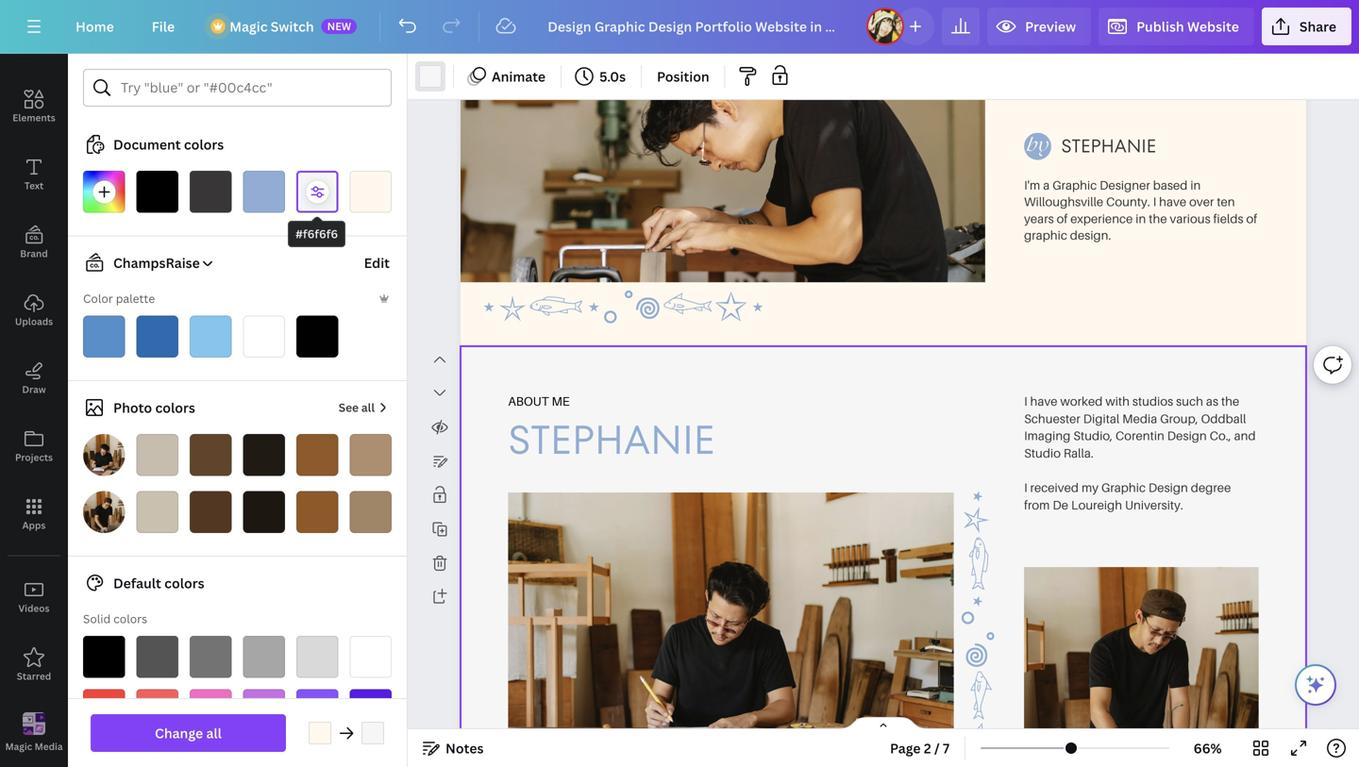 Task type: vqa. For each thing, say whether or not it's contained in the screenshot.
Bob Builder image
no



Task type: locate. For each thing, give the bounding box(es) containing it.
solid colors
[[83, 611, 147, 627]]

schuester
[[1024, 411, 1081, 426]]

#cbbfac image
[[136, 491, 178, 533]]

1 vertical spatial ⋆
[[950, 592, 1008, 610]]

0 vertical spatial magic
[[230, 17, 268, 35]]

#166bb5 image
[[136, 316, 178, 358], [136, 316, 178, 358]]

designer
[[1100, 178, 1151, 193]]

0 horizontal spatial stephanie
[[508, 412, 716, 468]]

#f6f6f6 image
[[419, 65, 442, 88], [419, 65, 442, 88], [296, 171, 338, 213], [362, 722, 384, 745], [362, 722, 384, 745]]

with
[[1106, 394, 1130, 409]]

draw
[[22, 383, 46, 396]]

colors for solid colors
[[113, 611, 147, 627]]

all up turquoise blue #5ce1e6 icon
[[206, 725, 222, 743]]

#b28e6d image
[[350, 434, 392, 476]]

1 horizontal spatial of
[[1247, 211, 1258, 226]]

#75c6ef image
[[190, 316, 232, 358], [190, 316, 232, 358]]

a
[[1044, 178, 1050, 193]]

have
[[1160, 194, 1187, 209], [1031, 394, 1058, 409]]

starred
[[17, 670, 51, 683]]

white #ffffff image
[[350, 636, 392, 678], [350, 636, 392, 678]]

#573620 image
[[190, 491, 232, 533]]

#4890cd image
[[83, 316, 125, 358], [83, 316, 125, 358]]

the inside i have worked with studios such as the schuester digital media group, oddball imaging studio, corentin design co., and studio ralla.
[[1222, 394, 1240, 409]]

dark turquoise #0097b2 image
[[83, 743, 125, 768], [83, 743, 125, 768]]

⋆ up ˚
[[950, 592, 1008, 610]]

colors right the default
[[164, 575, 204, 592]]

all right see
[[362, 400, 375, 415]]

0 vertical spatial ⋆
[[950, 487, 1008, 505]]

i up the schuester
[[1024, 394, 1028, 409]]

1 horizontal spatial have
[[1160, 194, 1187, 209]]

studios
[[1133, 394, 1174, 409]]

0 horizontal spatial of
[[1057, 211, 1068, 226]]

change all button
[[91, 715, 286, 752]]

home
[[76, 17, 114, 35]]

i up from
[[1024, 480, 1028, 495]]

1 vertical spatial have
[[1031, 394, 1058, 409]]

#211913 image
[[243, 434, 285, 476]]

media inside button
[[35, 740, 63, 753]]

2
[[924, 740, 932, 758]]

1 vertical spatial media
[[35, 740, 63, 753]]

#000000 image
[[136, 171, 178, 213], [136, 171, 178, 213]]

colors right photo
[[155, 399, 195, 417]]

gray #737373 image
[[190, 636, 232, 678]]

gray #a6a6a6 image
[[243, 636, 285, 678], [243, 636, 285, 678]]

design inside i have worked with studios such as the schuester digital media group, oddball imaging studio, corentin design co., and studio ralla.
[[1168, 428, 1207, 443]]

i'm a graphic designer based in willoughsville county. i have over ten years of experience in the various fields of graphic design.
[[1024, 178, 1258, 243]]

1 vertical spatial i
[[1024, 394, 1028, 409]]

colors right solid
[[113, 611, 147, 627]]

66%
[[1194, 740, 1222, 758]]

black #000000 image
[[83, 636, 125, 678], [83, 636, 125, 678]]

notes
[[446, 740, 484, 758]]

file button
[[137, 8, 190, 45]]

the inside the i'm a graphic designer based in willoughsville county. i have over ten years of experience in the various fields of graphic design.
[[1149, 211, 1168, 226]]

5.0s button
[[569, 61, 634, 92]]

about me
[[508, 394, 570, 409]]

media down starred
[[35, 740, 63, 753]]

#fff8ed image
[[350, 171, 392, 213], [350, 171, 392, 213], [309, 722, 331, 745], [309, 722, 331, 745]]

0 vertical spatial have
[[1160, 194, 1187, 209]]

0 horizontal spatial graphic
[[1053, 178, 1097, 193]]

#cbbfac image
[[136, 491, 178, 533]]

magic left switch at the left top
[[230, 17, 268, 35]]

have down "based"
[[1160, 194, 1187, 209]]

file
[[152, 17, 175, 35]]

stephanie up designer
[[1062, 133, 1157, 159]]

｡
[[950, 610, 1008, 631]]

#654227 image
[[190, 434, 232, 476]]

0 vertical spatial all
[[362, 400, 375, 415]]

canva assistant image
[[1305, 674, 1327, 697]]

Design title text field
[[533, 8, 859, 45]]

in down county.
[[1136, 211, 1147, 226]]

2 vertical spatial ⋆
[[950, 756, 1008, 768]]

0 horizontal spatial the
[[1149, 211, 1168, 226]]

⋆ right 7
[[950, 756, 1008, 768]]

0 vertical spatial i
[[1153, 194, 1157, 209]]

bright red #ff3131 image
[[83, 690, 125, 732]]

brand button
[[0, 209, 68, 277]]

2 vertical spatial design
[[1149, 480, 1189, 495]]

color
[[83, 291, 113, 306]]

0 horizontal spatial magic
[[5, 740, 32, 753]]

oddball
[[1202, 411, 1247, 426]]

#ffffff image
[[243, 316, 285, 358]]

coral red #ff5757 image
[[136, 690, 178, 732], [136, 690, 178, 732]]

magenta #cb6ce6 image
[[243, 690, 285, 732], [243, 690, 285, 732]]

document colors
[[113, 135, 224, 153]]

design up elements button
[[18, 43, 50, 56]]

preview
[[1025, 17, 1076, 35]]

0 vertical spatial media
[[1123, 411, 1158, 426]]

turquoise blue #5ce1e6 image
[[190, 743, 232, 768]]

1 vertical spatial design
[[1168, 428, 1207, 443]]

i down "based"
[[1153, 194, 1157, 209]]

graphic up loureigh in the right bottom of the page
[[1102, 480, 1146, 495]]

apps button
[[0, 481, 68, 549]]

#ffffff image
[[243, 316, 285, 358]]

of right fields
[[1247, 211, 1258, 226]]

switch
[[271, 17, 314, 35]]

2 vertical spatial i
[[1024, 480, 1028, 495]]

graphic
[[1053, 178, 1097, 193], [1102, 480, 1146, 495]]

#393636 image
[[190, 171, 232, 213], [190, 171, 232, 213]]

of down willoughsville
[[1057, 211, 1068, 226]]

1 horizontal spatial graphic
[[1102, 480, 1146, 495]]

position
[[657, 68, 710, 85]]

have inside i have worked with studios such as the schuester digital media group, oddball imaging studio, corentin design co., and studio ralla.
[[1031, 394, 1058, 409]]

1 horizontal spatial magic
[[230, 17, 268, 35]]

#8badd6 image
[[243, 171, 285, 213]]

#945721 image
[[296, 434, 338, 476], [296, 434, 338, 476]]

cobalt blue #004aad image
[[350, 743, 392, 768], [350, 743, 392, 768]]

magic down starred
[[5, 740, 32, 753]]

aqua blue #0cc0df image
[[136, 743, 178, 768]]

1 horizontal spatial all
[[362, 400, 375, 415]]

main menu bar
[[0, 0, 1360, 54]]

0 vertical spatial design
[[18, 43, 50, 56]]

0 vertical spatial in
[[1191, 178, 1201, 193]]

1 vertical spatial stephanie
[[508, 412, 716, 468]]

royal blue #5271ff image
[[296, 743, 338, 768]]

me
[[552, 394, 570, 409]]

0 horizontal spatial have
[[1031, 394, 1058, 409]]

design up university.
[[1149, 480, 1189, 495]]

stephanie down me
[[508, 412, 716, 468]]

pink #ff66c4 image
[[190, 690, 232, 732], [190, 690, 232, 732]]

1 vertical spatial in
[[1136, 211, 1147, 226]]

1 vertical spatial all
[[206, 725, 222, 743]]

⋆ left from
[[950, 487, 1008, 505]]

the right as at the bottom
[[1222, 394, 1240, 409]]

graphic up willoughsville
[[1053, 178, 1097, 193]]

⋆
[[950, 487, 1008, 505], [950, 592, 1008, 610], [950, 756, 1008, 768]]

studio,
[[1074, 428, 1113, 443]]

#a58463 image
[[350, 491, 392, 533], [350, 491, 392, 533]]

in
[[1191, 178, 1201, 193], [1136, 211, 1147, 226]]

in up over
[[1191, 178, 1201, 193]]

1 horizontal spatial media
[[1123, 411, 1158, 426]]

the left various
[[1149, 211, 1168, 226]]

the
[[1149, 211, 1168, 226], [1222, 394, 1240, 409]]

my
[[1082, 480, 1099, 495]]

design inside i received my graphic design degree from de loureigh university.
[[1149, 480, 1189, 495]]

color palette
[[83, 291, 155, 306]]

#c7bcad image
[[136, 434, 178, 476], [136, 434, 178, 476]]

as
[[1207, 394, 1219, 409]]

0 horizontal spatial all
[[206, 725, 222, 743]]

⋆⭒𓆟⋆｡˚𖦹𓆜✩⋆
[[479, 278, 767, 336]]

colors right document
[[184, 135, 224, 153]]

dark gray #545454 image
[[136, 636, 178, 678]]

colors for default colors
[[164, 575, 204, 592]]

0 horizontal spatial media
[[35, 740, 63, 753]]

1 vertical spatial magic
[[5, 740, 32, 753]]

violet #5e17eb image
[[350, 690, 392, 732], [350, 690, 392, 732]]

design
[[18, 43, 50, 56], [1168, 428, 1207, 443], [1149, 480, 1189, 495]]

of
[[1057, 211, 1068, 226], [1247, 211, 1258, 226]]

university.
[[1125, 498, 1184, 512]]

i inside i have worked with studios such as the schuester digital media group, oddball imaging studio, corentin design co., and studio ralla.
[[1024, 394, 1028, 409]]

magic inside button
[[5, 740, 32, 753]]

publish website
[[1137, 17, 1240, 35]]

2 of from the left
[[1247, 211, 1258, 226]]

degree
[[1191, 480, 1232, 495]]

show pages image
[[838, 717, 929, 732]]

1 horizontal spatial in
[[1191, 178, 1201, 193]]

magic media
[[5, 740, 63, 753]]

0 vertical spatial the
[[1149, 211, 1168, 226]]

66% button
[[1177, 734, 1239, 764]]

𓆟
[[950, 535, 1008, 592]]

design.
[[1070, 228, 1112, 243]]

uploads button
[[0, 277, 68, 345]]

all
[[362, 400, 375, 415], [206, 725, 222, 743]]

3 ⋆ from the top
[[950, 756, 1008, 768]]

such
[[1177, 394, 1204, 409]]

have up the schuester
[[1031, 394, 1058, 409]]

co.,
[[1210, 428, 1232, 443]]

ralla.
[[1064, 446, 1094, 460]]

1 vertical spatial the
[[1222, 394, 1240, 409]]

share
[[1300, 17, 1337, 35]]

#010101 image
[[296, 316, 338, 358], [296, 316, 338, 358]]

#f6f6f6
[[296, 226, 338, 242]]

light gray #d9d9d9 image
[[296, 636, 338, 678], [296, 636, 338, 678]]

1 vertical spatial graphic
[[1102, 480, 1146, 495]]

i for from
[[1024, 480, 1028, 495]]

all for change all
[[206, 725, 222, 743]]

i
[[1153, 194, 1157, 209], [1024, 394, 1028, 409], [1024, 480, 1028, 495]]

1 horizontal spatial the
[[1222, 394, 1240, 409]]

i for as
[[1024, 394, 1028, 409]]

i inside i received my graphic design degree from de loureigh university.
[[1024, 480, 1028, 495]]

stephanie
[[1062, 133, 1157, 159], [508, 412, 716, 468]]

projects
[[15, 451, 53, 464]]

0 vertical spatial graphic
[[1053, 178, 1097, 193]]

design down group,
[[1168, 428, 1207, 443]]

i received my graphic design degree from de loureigh university.
[[1024, 480, 1232, 512]]

magic for magic media
[[5, 740, 32, 753]]

magic inside main menu bar
[[230, 17, 268, 35]]

media up 'corentin' on the right bottom
[[1123, 411, 1158, 426]]

elements
[[13, 111, 55, 124]]

1 of from the left
[[1057, 211, 1068, 226]]

0 vertical spatial stephanie
[[1062, 133, 1157, 159]]

#1e1611 image
[[243, 491, 285, 533]]

change
[[155, 725, 203, 743]]

1 ⋆ from the top
[[950, 487, 1008, 505]]



Task type: describe. For each thing, give the bounding box(es) containing it.
received
[[1031, 480, 1079, 495]]

colors for document colors
[[184, 135, 224, 153]]

𓆜
[[950, 669, 1008, 722]]

˚
[[950, 631, 1008, 642]]

champsraise button
[[76, 252, 215, 274]]

#96561f image
[[296, 491, 338, 533]]

#211913 image
[[243, 434, 285, 476]]

experience
[[1071, 211, 1133, 226]]

page
[[890, 740, 921, 758]]

media inside i have worked with studios such as the schuester digital media group, oddball imaging studio, corentin design co., and studio ralla.
[[1123, 411, 1158, 426]]

draw button
[[0, 345, 68, 413]]

purple #8c52ff image
[[296, 690, 338, 732]]

page 2 / 7 button
[[883, 734, 957, 764]]

bright red #ff3131 image
[[83, 690, 125, 732]]

publish website button
[[1099, 8, 1255, 45]]

#1e1611 image
[[243, 491, 285, 533]]

see
[[339, 400, 359, 415]]

based
[[1154, 178, 1188, 193]]

preview button
[[988, 8, 1092, 45]]

i inside the i'm a graphic designer based in willoughsville county. i have over ten years of experience in the various fields of graphic design.
[[1153, 194, 1157, 209]]

5.0s
[[600, 68, 626, 85]]

videos button
[[0, 564, 68, 632]]

colors for photo colors
[[155, 399, 195, 417]]

from
[[1024, 498, 1050, 512]]

digital
[[1084, 411, 1120, 426]]

#8badd6 image
[[243, 171, 285, 213]]

text
[[24, 179, 44, 192]]

#573620 image
[[190, 491, 232, 533]]

over
[[1190, 194, 1215, 209]]

various
[[1170, 211, 1211, 226]]

home link
[[60, 8, 129, 45]]

⭒
[[950, 505, 1008, 535]]

Try "blue" or "#00c4cc" search field
[[121, 70, 380, 106]]

default colors
[[113, 575, 204, 592]]

edit button
[[362, 244, 392, 282]]

#b28e6d image
[[350, 434, 392, 476]]

magic media button
[[0, 700, 68, 768]]

share button
[[1262, 8, 1352, 45]]

elements button
[[0, 73, 68, 141]]

see all
[[339, 400, 375, 415]]

all for see all
[[362, 400, 375, 415]]

willoughsville
[[1024, 194, 1104, 209]]

#f6f6f6 image
[[296, 171, 338, 213]]

studio
[[1024, 446, 1061, 460]]

edit
[[364, 254, 390, 272]]

loureigh
[[1072, 498, 1123, 512]]

county.
[[1107, 194, 1151, 209]]

by
[[1027, 138, 1049, 156]]

uploads
[[15, 315, 53, 328]]

graphic inside i received my graphic design degree from de loureigh university.
[[1102, 480, 1146, 495]]

purple #8c52ff image
[[296, 690, 338, 732]]

page 2 / 7
[[890, 740, 950, 758]]

royal blue #5271ff image
[[296, 743, 338, 768]]

notes button
[[415, 734, 491, 764]]

change all
[[155, 725, 222, 743]]

fields
[[1214, 211, 1244, 226]]

aqua blue #0cc0df image
[[136, 743, 178, 768]]

light blue #38b6ff image
[[243, 743, 285, 768]]

⋆ ⭒ 𓆟 ⋆ ｡ ˚ 𖦹 𓆜 ✩ ⋆
[[950, 487, 1008, 768]]

#96561f image
[[296, 491, 338, 533]]

1 horizontal spatial stephanie
[[1062, 133, 1157, 159]]

have inside the i'm a graphic designer based in willoughsville county. i have over ten years of experience in the various fields of graphic design.
[[1160, 194, 1187, 209]]

dark gray #545454 image
[[136, 636, 178, 678]]

side panel tab list
[[0, 5, 68, 768]]

turquoise blue #5ce1e6 image
[[190, 743, 232, 768]]

videos
[[18, 602, 50, 615]]

champsraise
[[113, 254, 200, 272]]

7
[[943, 740, 950, 758]]

design button
[[0, 5, 68, 73]]

new
[[327, 19, 351, 33]]

publish
[[1137, 17, 1185, 35]]

imaging
[[1024, 428, 1071, 443]]

projects button
[[0, 413, 68, 481]]

2 ⋆ from the top
[[950, 592, 1008, 610]]

document
[[113, 135, 181, 153]]

/
[[935, 740, 940, 758]]

brand
[[20, 247, 48, 260]]

add a new color image
[[83, 171, 125, 213]]

#654227 image
[[190, 434, 232, 476]]

ten
[[1217, 194, 1236, 209]]

default
[[113, 575, 161, 592]]

solid
[[83, 611, 111, 627]]

graphic inside the i'm a graphic designer based in willoughsville county. i have over ten years of experience in the various fields of graphic design.
[[1053, 178, 1097, 193]]

animate
[[492, 68, 546, 85]]

graphic
[[1024, 228, 1068, 243]]

palette
[[116, 291, 155, 306]]

i'm
[[1024, 178, 1041, 193]]

light blue #38b6ff image
[[243, 743, 285, 768]]

starred button
[[0, 632, 68, 700]]

magic for magic switch
[[230, 17, 268, 35]]

worked
[[1061, 394, 1103, 409]]

text button
[[0, 141, 68, 209]]

apps
[[22, 519, 46, 532]]

see all button
[[337, 389, 392, 427]]

0 horizontal spatial in
[[1136, 211, 1147, 226]]

years
[[1024, 211, 1054, 226]]

de
[[1053, 498, 1069, 512]]

group,
[[1161, 411, 1199, 426]]

add a new color image
[[83, 171, 125, 213]]

gray #737373 image
[[190, 636, 232, 678]]

corentin
[[1116, 428, 1165, 443]]

website
[[1188, 17, 1240, 35]]

𖦹
[[950, 642, 1008, 669]]

i have worked with studios such as the schuester digital media group, oddball imaging studio, corentin design co., and studio ralla.
[[1024, 394, 1256, 460]]

photo colors
[[113, 399, 195, 417]]

position button
[[650, 61, 717, 92]]

design inside button
[[18, 43, 50, 56]]



